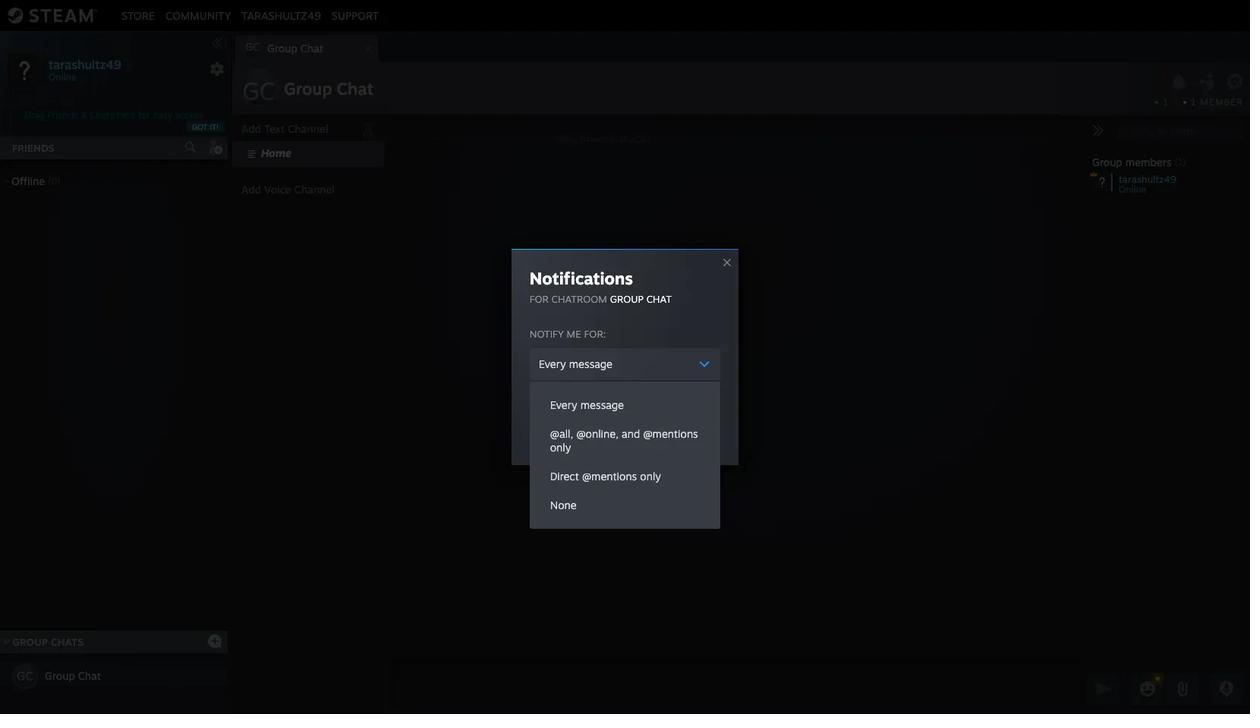 Task type: vqa. For each thing, say whether or not it's contained in the screenshot.
the notification
yes



Task type: locate. For each thing, give the bounding box(es) containing it.
1
[[1164, 96, 1169, 108], [1191, 96, 1197, 108]]

0 vertical spatial tarashultz49
[[242, 9, 321, 22]]

0 vertical spatial chats
[[90, 109, 114, 121]]

members
[[1126, 156, 1172, 169]]

2 add from the top
[[241, 183, 261, 196]]

chat inside gc group chat
[[300, 42, 323, 55]]

1 vertical spatial add
[[241, 183, 261, 196]]

1 horizontal spatial tarashultz49
[[242, 9, 321, 22]]

group
[[267, 42, 297, 55], [284, 78, 332, 99], [1093, 156, 1123, 169], [610, 293, 644, 305], [12, 636, 48, 648], [45, 670, 75, 683]]

add left the voice
[[241, 183, 261, 196]]

channel
[[288, 122, 328, 135], [294, 183, 335, 196]]

friday,
[[555, 134, 578, 143]]

channel right 'text'
[[288, 122, 328, 135]]

0 vertical spatial @mentions
[[643, 427, 698, 440]]

2 1 from the left
[[1191, 96, 1197, 108]]

direct @mentions only
[[550, 470, 661, 483]]

0 horizontal spatial 1
[[1164, 96, 1169, 108]]

1 left member in the top right of the page
[[1191, 96, 1197, 108]]

every message up @online,
[[550, 399, 624, 412]]

for up notify at the top
[[530, 293, 549, 305]]

home
[[261, 147, 291, 159]]

every right edit
[[550, 399, 578, 412]]

settings
[[681, 405, 721, 418]]

only down @all, @online, and @mentions only
[[640, 470, 661, 483]]

None text field
[[389, 670, 1083, 708]]

0 vertical spatial every
[[539, 358, 566, 371]]

gc up 'text'
[[242, 76, 275, 106]]

group inside the notifications for chatroom group chat
[[610, 293, 644, 305]]

none
[[550, 499, 577, 512]]

notifications for chatroom group chat
[[530, 268, 672, 305]]

0 vertical spatial only
[[550, 441, 571, 454]]

every down notify at the top
[[539, 358, 566, 371]]

manage notification settings image
[[1169, 74, 1189, 91]]

group chat up unpin channel list icon
[[284, 78, 374, 99]]

community
[[166, 9, 231, 22]]

0 vertical spatial message
[[569, 358, 613, 371]]

notify me for:
[[530, 328, 606, 340]]

1 for 1
[[1164, 96, 1169, 108]]

chatroom
[[552, 293, 607, 305]]

every message down "me"
[[539, 358, 613, 371]]

0 horizontal spatial group chat
[[45, 670, 101, 683]]

direct
[[550, 470, 579, 483]]

notify
[[530, 328, 564, 340]]

0 horizontal spatial only
[[550, 441, 571, 454]]

notifications
[[530, 268, 633, 289]]

1 vertical spatial every message
[[550, 399, 624, 412]]

1 horizontal spatial group chat
[[284, 78, 374, 99]]

message down 'for:'
[[569, 358, 613, 371]]

friends left &
[[47, 109, 78, 121]]

0 horizontal spatial chats
[[51, 636, 84, 648]]

0 vertical spatial channel
[[288, 122, 328, 135]]

only down @all,
[[550, 441, 571, 454]]

add
[[241, 122, 261, 135], [241, 183, 261, 196]]

1 vertical spatial only
[[640, 470, 661, 483]]

channel for add voice channel
[[294, 183, 335, 196]]

every
[[539, 358, 566, 371], [550, 399, 578, 412]]

edit more notification types in settings
[[530, 405, 721, 418]]

friends down drag
[[12, 142, 54, 154]]

tarashultz49 up &
[[49, 57, 121, 72]]

1 vertical spatial chats
[[51, 636, 84, 648]]

1 vertical spatial group chat
[[45, 670, 101, 683]]

1 vertical spatial gc
[[242, 76, 275, 106]]

close
[[612, 427, 639, 440]]

access
[[175, 109, 203, 121]]

Filter by Name text field
[[1114, 121, 1244, 141]]

1 1 from the left
[[1164, 96, 1169, 108]]

support link
[[326, 9, 384, 22]]

1 horizontal spatial @mentions
[[643, 427, 698, 440]]

1 horizontal spatial chats
[[90, 109, 114, 121]]

group chats
[[12, 636, 84, 648]]

november
[[580, 134, 617, 143]]

text
[[264, 122, 285, 135]]

chats right &
[[90, 109, 114, 121]]

tarashultz49 down members
[[1119, 173, 1177, 185]]

@mentions down @all, @online, and @mentions only
[[582, 470, 637, 483]]

1 vertical spatial message
[[581, 399, 624, 412]]

every message
[[539, 358, 613, 371], [550, 399, 624, 412]]

0 vertical spatial gc
[[246, 40, 260, 53]]

add left 'text'
[[241, 122, 261, 135]]

close button
[[530, 421, 721, 446]]

1 horizontal spatial only
[[640, 470, 661, 483]]

group chat
[[284, 78, 374, 99], [45, 670, 101, 683]]

2 vertical spatial tarashultz49
[[1119, 173, 1177, 185]]

gc inside gc group chat
[[246, 40, 260, 53]]

@mentions
[[643, 427, 698, 440], [582, 470, 637, 483]]

&
[[81, 109, 87, 121]]

add a friend image
[[207, 139, 223, 156]]

gc down tarashultz49 'link' at the left
[[246, 40, 260, 53]]

1 vertical spatial tarashultz49
[[49, 57, 121, 72]]

message
[[569, 358, 613, 371], [581, 399, 624, 412]]

chats right "collapse chats list" image at the bottom of page
[[51, 636, 84, 648]]

0 vertical spatial friends
[[47, 109, 78, 121]]

chat inside the notifications for chatroom group chat
[[647, 293, 672, 305]]

group chat down group chats
[[45, 670, 101, 683]]

0 horizontal spatial for
[[138, 109, 150, 121]]

for right "here"
[[138, 109, 150, 121]]

gc
[[246, 40, 260, 53], [242, 76, 275, 106], [17, 669, 33, 684]]

tarashultz49 link
[[236, 9, 326, 22]]

for
[[138, 109, 150, 121], [530, 293, 549, 305]]

0 horizontal spatial @mentions
[[582, 470, 637, 483]]

1 up filter by name text box
[[1164, 96, 1169, 108]]

edit
[[530, 405, 549, 418]]

friends
[[47, 109, 78, 121], [12, 142, 54, 154]]

message up @online,
[[581, 399, 624, 412]]

chats
[[90, 109, 114, 121], [51, 636, 84, 648]]

1 vertical spatial @mentions
[[582, 470, 637, 483]]

0 vertical spatial add
[[241, 122, 261, 135]]

tarashultz49 up gc group chat at the top left of the page
[[242, 9, 321, 22]]

add for add voice channel
[[241, 183, 261, 196]]

drag friends & chats here for easy access
[[25, 109, 203, 121]]

0 vertical spatial for
[[138, 109, 150, 121]]

channel right the voice
[[294, 183, 335, 196]]

support
[[332, 9, 379, 22]]

tarashultz49
[[242, 9, 321, 22], [49, 57, 121, 72], [1119, 173, 1177, 185]]

1 add from the top
[[241, 122, 261, 135]]

1 horizontal spatial 1
[[1191, 96, 1197, 108]]

2 horizontal spatial tarashultz49
[[1119, 173, 1177, 185]]

store link
[[116, 9, 160, 22]]

and
[[622, 427, 640, 440]]

only
[[550, 441, 571, 454], [640, 470, 661, 483]]

@mentions down in
[[643, 427, 698, 440]]

1 vertical spatial for
[[530, 293, 549, 305]]

1 vertical spatial channel
[[294, 183, 335, 196]]

friday, november 17, 2023
[[555, 134, 651, 143]]

search my friends list image
[[184, 140, 197, 154]]

gc down "collapse chats list" image at the bottom of page
[[17, 669, 33, 684]]

chat
[[300, 42, 323, 55], [337, 78, 374, 99], [647, 293, 672, 305], [78, 670, 101, 683]]

more
[[552, 405, 577, 418]]

me
[[567, 328, 581, 340]]

@online,
[[577, 427, 619, 440]]

0 vertical spatial every message
[[539, 358, 613, 371]]

1 horizontal spatial for
[[530, 293, 549, 305]]



Task type: describe. For each thing, give the bounding box(es) containing it.
community link
[[160, 9, 236, 22]]

unpin channel list image
[[358, 118, 378, 138]]

member
[[1201, 96, 1244, 108]]

@all, @online, and @mentions only
[[550, 427, 698, 454]]

offline
[[11, 175, 45, 188]]

online
[[1119, 184, 1147, 195]]

add for add text channel
[[241, 122, 261, 135]]

gc group chat
[[246, 40, 323, 55]]

only inside @all, @online, and @mentions only
[[550, 441, 571, 454]]

easy
[[153, 109, 172, 121]]

for:
[[584, 328, 606, 340]]

for inside the notifications for chatroom group chat
[[530, 293, 549, 305]]

group inside gc group chat
[[267, 42, 297, 55]]

add text channel
[[241, 122, 328, 135]]

channel for add text channel
[[288, 122, 328, 135]]

0 horizontal spatial tarashultz49
[[49, 57, 121, 72]]

17,
[[619, 134, 630, 143]]

manage group chat settings image
[[1227, 74, 1246, 93]]

here
[[117, 109, 136, 121]]

tarashultz49 online
[[1119, 173, 1177, 195]]

collapse chats list image
[[0, 639, 18, 646]]

send special image
[[1174, 680, 1192, 699]]

manage friends list settings image
[[210, 62, 225, 77]]

collapse member list image
[[1093, 125, 1105, 137]]

in
[[669, 405, 678, 418]]

types
[[639, 405, 666, 418]]

store
[[121, 9, 155, 22]]

notification
[[580, 405, 636, 418]]

submit image
[[1094, 679, 1114, 699]]

2 vertical spatial gc
[[17, 669, 33, 684]]

@all,
[[550, 427, 573, 440]]

1 member
[[1191, 96, 1244, 108]]

drag
[[25, 109, 45, 121]]

group members
[[1093, 156, 1172, 169]]

2023
[[632, 134, 651, 143]]

1 vertical spatial friends
[[12, 142, 54, 154]]

close this tab image
[[361, 44, 376, 53]]

1 for 1 member
[[1191, 96, 1197, 108]]

add voice channel
[[241, 183, 335, 196]]

1 vertical spatial every
[[550, 399, 578, 412]]

0 vertical spatial group chat
[[284, 78, 374, 99]]

@mentions inside @all, @online, and @mentions only
[[643, 427, 698, 440]]

create a group chat image
[[207, 634, 222, 649]]

invite a friend to this group chat image
[[1198, 72, 1218, 92]]

voice
[[264, 183, 291, 196]]



